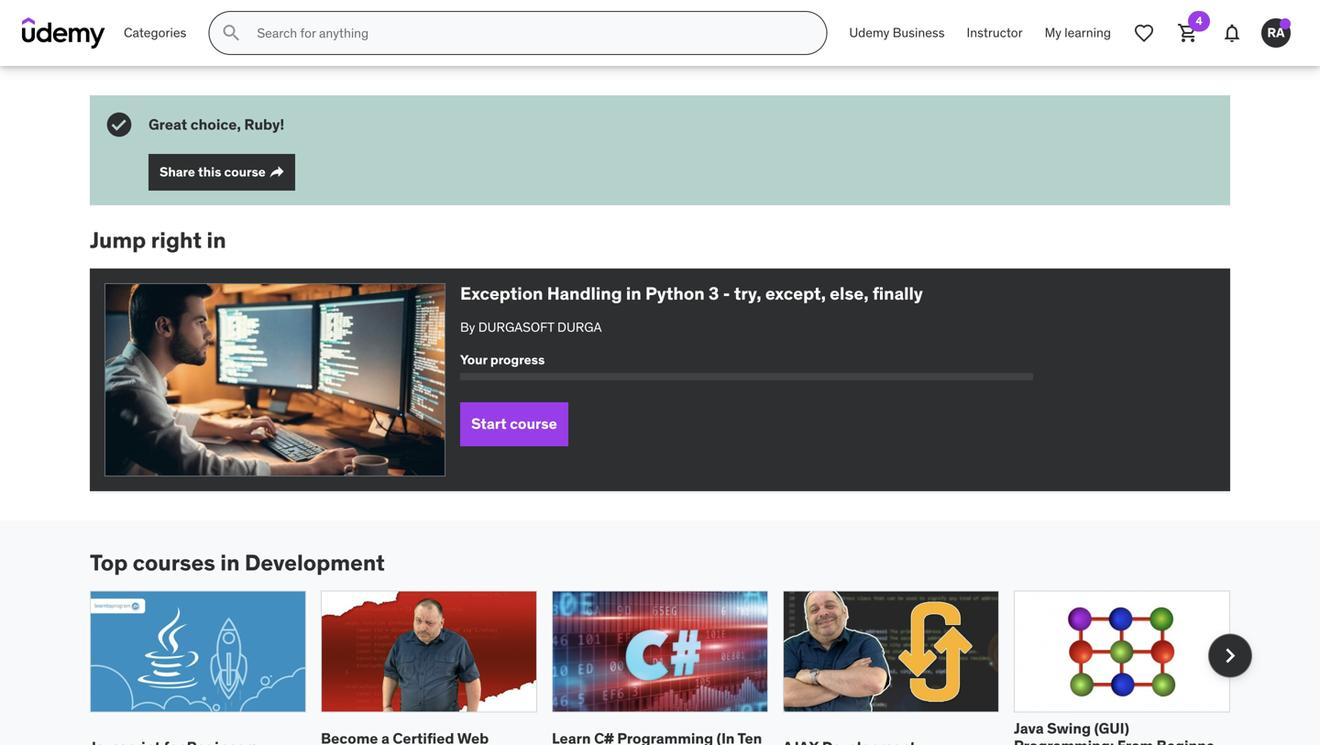 Task type: describe. For each thing, give the bounding box(es) containing it.
my learning
[[1045, 24, 1112, 41]]

jump right in
[[90, 227, 226, 254]]

this
[[198, 164, 221, 180]]

4 link
[[1167, 11, 1211, 55]]

next image
[[1216, 641, 1245, 671]]

instructor link
[[956, 11, 1034, 55]]

progress
[[491, 352, 545, 368]]

top courses in development
[[90, 549, 385, 577]]

finally
[[873, 282, 923, 304]]

handling
[[547, 282, 622, 304]]

you have alerts image
[[1280, 18, 1291, 29]]

instructor
[[967, 24, 1023, 41]]

by
[[460, 319, 475, 336]]

share
[[160, 164, 195, 180]]

java
[[1014, 719, 1044, 738]]

exception
[[460, 282, 543, 304]]

xsmall image
[[269, 165, 284, 180]]

except,
[[766, 282, 826, 304]]

shopping cart with 4 items image
[[1178, 22, 1200, 44]]

exception handling in python 3 - try, except, else, finally
[[460, 282, 923, 304]]

courses
[[133, 549, 215, 577]]

carousel element
[[90, 591, 1253, 746]]

(gui)
[[1095, 719, 1130, 738]]

top
[[90, 549, 128, 577]]

business
[[893, 24, 945, 41]]

jump
[[90, 227, 146, 254]]

your
[[460, 352, 488, 368]]

durgasoft
[[478, 319, 555, 336]]

ra
[[1268, 24, 1285, 41]]

start
[[471, 415, 507, 434]]

development
[[245, 549, 385, 577]]

right
[[151, 227, 202, 254]]

python
[[646, 282, 705, 304]]

start course link
[[460, 402, 568, 446]]

great choice, ruby!
[[149, 115, 285, 134]]

swing
[[1048, 719, 1091, 738]]



Task type: vqa. For each thing, say whether or not it's contained in the screenshot.
'Arrow pointing to subcategory menu links' image
no



Task type: locate. For each thing, give the bounding box(es) containing it.
from
[[1118, 737, 1154, 746]]

course right start
[[510, 415, 557, 434]]

1 horizontal spatial course
[[510, 415, 557, 434]]

course
[[224, 164, 266, 180], [510, 415, 557, 434]]

udemy business link
[[839, 11, 956, 55]]

try,
[[734, 282, 762, 304]]

java swing (gui) programming: from beginne
[[1014, 719, 1221, 746]]

notifications image
[[1222, 22, 1244, 44]]

udemy business
[[850, 24, 945, 41]]

share this course
[[160, 164, 266, 180]]

my
[[1045, 24, 1062, 41]]

my learning link
[[1034, 11, 1123, 55]]

categories
[[124, 24, 186, 41]]

else,
[[830, 282, 869, 304]]

1 vertical spatial course
[[510, 415, 557, 434]]

java swing (gui) programming: from beginne link
[[1014, 719, 1230, 746]]

1 vertical spatial in
[[626, 282, 642, 304]]

programming:
[[1014, 737, 1115, 746]]

choice,
[[191, 115, 241, 134]]

submit search image
[[220, 22, 242, 44]]

learning
[[1065, 24, 1112, 41]]

ra link
[[1255, 11, 1299, 55]]

share this course button
[[149, 154, 295, 191]]

in for courses
[[220, 549, 240, 577]]

in
[[207, 227, 226, 254], [626, 282, 642, 304], [220, 549, 240, 577]]

2 vertical spatial in
[[220, 549, 240, 577]]

ruby!
[[244, 115, 285, 134]]

3
[[709, 282, 719, 304]]

by durgasoft durga
[[460, 319, 602, 336]]

course inside button
[[224, 164, 266, 180]]

udemy
[[850, 24, 890, 41]]

0 vertical spatial course
[[224, 164, 266, 180]]

4
[[1196, 14, 1203, 28]]

durga
[[558, 319, 602, 336]]

your progress
[[460, 352, 545, 368]]

in right right at the left of the page
[[207, 227, 226, 254]]

in left python
[[626, 282, 642, 304]]

categories button
[[113, 11, 198, 55]]

0 vertical spatial in
[[207, 227, 226, 254]]

-
[[723, 282, 730, 304]]

in for right
[[207, 227, 226, 254]]

in right courses
[[220, 549, 240, 577]]

start course
[[471, 415, 557, 434]]

course left xsmall image
[[224, 164, 266, 180]]

0 horizontal spatial course
[[224, 164, 266, 180]]

udemy image
[[22, 17, 105, 49]]

Search for anything text field
[[253, 17, 805, 49]]

great
[[149, 115, 187, 134]]

wishlist image
[[1134, 22, 1156, 44]]

in for handling
[[626, 282, 642, 304]]



